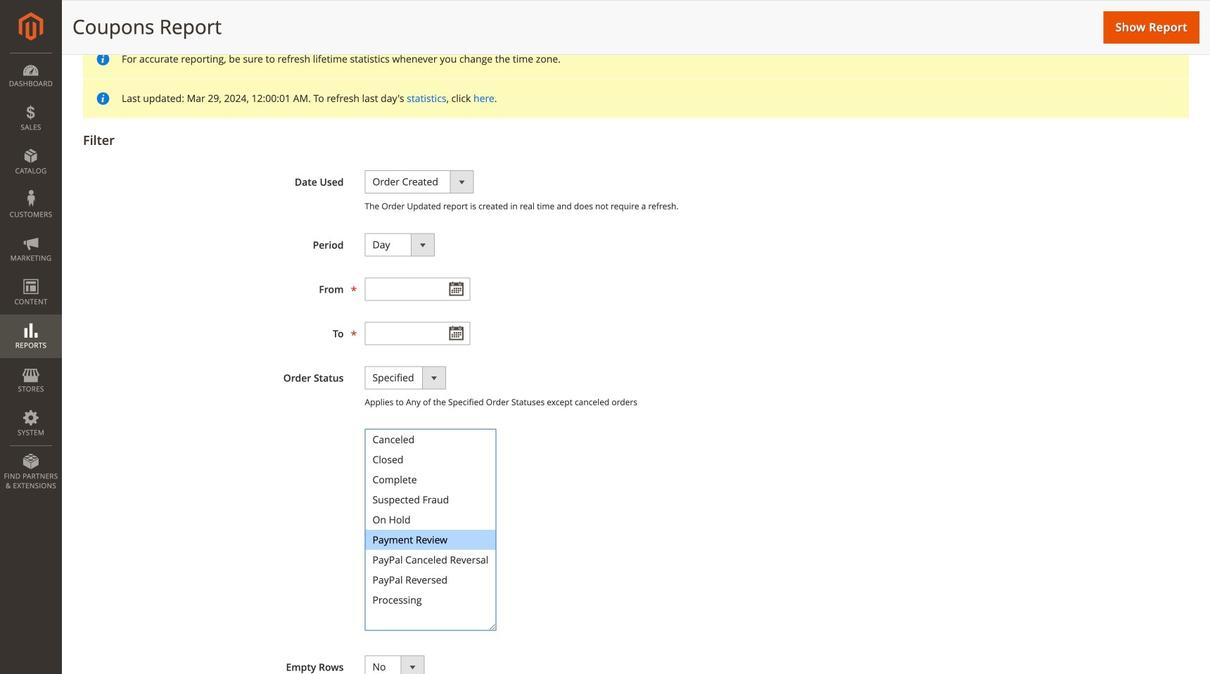 Task type: locate. For each thing, give the bounding box(es) containing it.
None text field
[[365, 322, 471, 345]]

menu bar
[[0, 53, 62, 498]]

None text field
[[365, 278, 471, 301]]



Task type: describe. For each thing, give the bounding box(es) containing it.
magento admin panel image
[[19, 12, 43, 41]]



